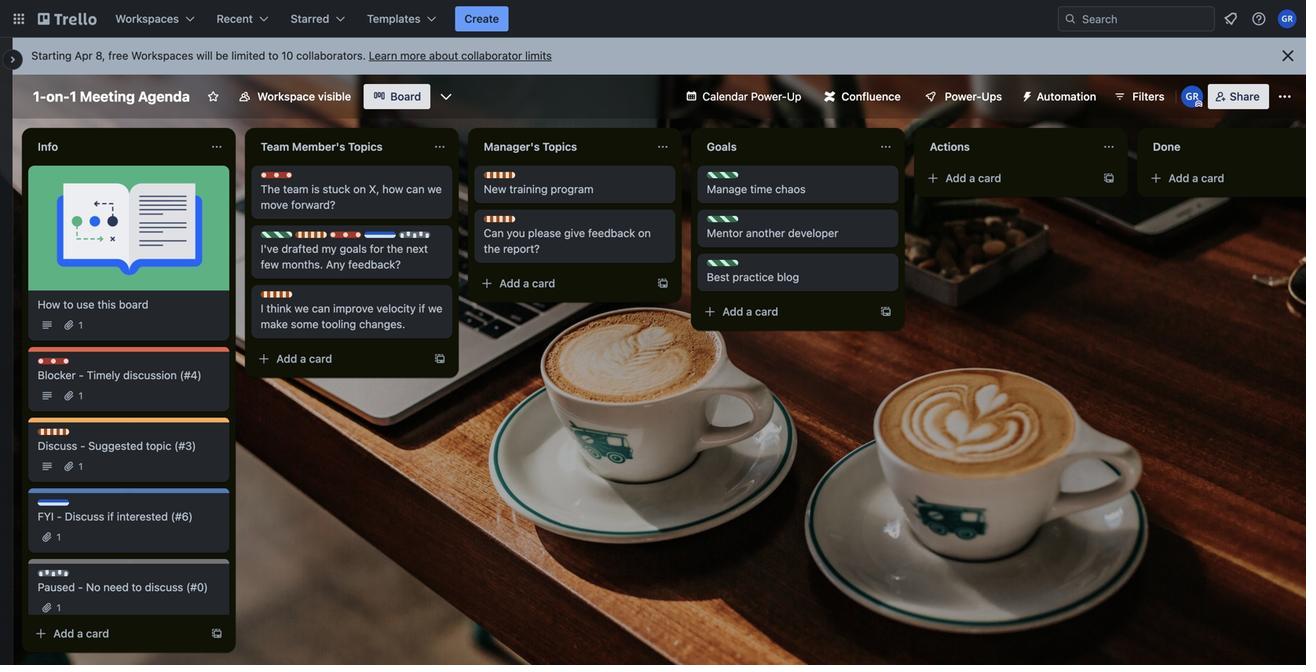 Task type: locate. For each thing, give the bounding box(es) containing it.
0 vertical spatial workspaces
[[115, 12, 179, 25]]

add for team member's topics
[[276, 352, 297, 365]]

topics up discuss new training program
[[543, 140, 577, 153]]

topics up x, in the left top of the page
[[348, 140, 383, 153]]

a down 'report?'
[[523, 277, 529, 290]]

open information menu image
[[1251, 11, 1267, 27]]

a down the some in the left of the page
[[300, 352, 306, 365]]

color: green, title: "goal" element down manage
[[707, 216, 743, 228]]

Done text field
[[1144, 134, 1306, 159]]

suggested
[[88, 439, 143, 452]]

on-
[[46, 88, 70, 105]]

1 vertical spatial workspaces
[[131, 49, 193, 62]]

2 topics from the left
[[543, 140, 577, 153]]

add a card button down need
[[28, 621, 201, 646]]

color: orange, title: "discuss" element up "any"
[[295, 232, 347, 243]]

0 vertical spatial color: blue, title: "fyi" element
[[364, 232, 396, 243]]

be
[[216, 49, 228, 62]]

card for info
[[86, 627, 109, 640]]

info
[[38, 140, 58, 153]]

a for team member's topics
[[300, 352, 306, 365]]

make
[[261, 318, 288, 331]]

2 the from the left
[[484, 242, 500, 255]]

collaborator
[[461, 49, 522, 62]]

1 down the fyi fyi - discuss if interested (#6)
[[57, 532, 61, 543]]

color: orange, title: "discuss" element for training
[[484, 172, 535, 184]]

1 horizontal spatial power-
[[945, 90, 982, 103]]

color: green, title: "goal" element down "goals"
[[707, 172, 743, 184]]

1 horizontal spatial topics
[[543, 140, 577, 153]]

this member is an admin of this board. image
[[1195, 101, 1202, 108]]

2 vertical spatial color: red, title: "blocker" element
[[38, 358, 88, 370]]

0 horizontal spatial on
[[353, 183, 366, 196]]

discuss
[[500, 173, 535, 184], [500, 217, 535, 228], [311, 233, 347, 243], [276, 292, 312, 303], [53, 430, 89, 441], [38, 439, 77, 452], [65, 510, 104, 523]]

add a card button for team member's topics
[[251, 346, 424, 372]]

color: blue, title: "fyi" element
[[364, 232, 396, 243], [38, 500, 69, 511]]

0 vertical spatial on
[[353, 183, 366, 196]]

discuss left interested
[[65, 510, 104, 523]]

paused right for
[[415, 233, 448, 243]]

color: green, title: "goal" element down mentor
[[707, 260, 743, 272]]

0 horizontal spatial if
[[107, 510, 114, 523]]

board link
[[364, 84, 431, 109]]

add a card for manager's topics
[[500, 277, 555, 290]]

2 horizontal spatial to
[[268, 49, 279, 62]]

card
[[978, 172, 1001, 185], [1201, 172, 1225, 185], [532, 277, 555, 290], [755, 305, 778, 318], [309, 352, 332, 365], [86, 627, 109, 640]]

add down actions
[[946, 172, 966, 185]]

can you please give feedback on the report? link
[[484, 225, 666, 257]]

- inside discuss discuss - suggested topic (#3)
[[80, 439, 85, 452]]

mentor
[[707, 227, 743, 240]]

to left 10
[[268, 49, 279, 62]]

a down paused paused - no need to discuss (#0)
[[77, 627, 83, 640]]

discuss for blocker
[[311, 233, 347, 243]]

paused left need
[[53, 571, 87, 582]]

automation button
[[1015, 84, 1106, 109]]

add a card button down can you please give feedback on the report? link
[[474, 271, 647, 296]]

greg robinson (gregrobinson96) image inside primary element
[[1278, 9, 1297, 28]]

few
[[261, 258, 279, 271]]

x,
[[369, 183, 379, 196]]

0 horizontal spatial topics
[[348, 140, 383, 153]]

color: orange, title: "discuss" element down manager's
[[484, 172, 535, 184]]

add down make
[[276, 352, 297, 365]]

paused - no need to discuss (#0) link
[[38, 580, 220, 595]]

color: green, title: "goal" element
[[707, 172, 743, 184], [707, 216, 743, 228], [261, 232, 297, 243], [707, 260, 743, 272]]

add down paused paused - no need to discuss (#0)
[[53, 627, 74, 640]]

color: orange, title: "discuss" element
[[484, 172, 535, 184], [484, 216, 535, 228], [295, 232, 347, 243], [261, 291, 312, 303], [38, 429, 89, 441]]

i've drafted my goals for the next few months. any feedback? link
[[261, 241, 443, 273]]

goal inside goal best practice blog
[[723, 261, 743, 272]]

1 topics from the left
[[348, 140, 383, 153]]

can inside 'discuss i think we can improve velocity if we make some tooling changes.'
[[312, 302, 330, 315]]

0 horizontal spatial to
[[63, 298, 73, 311]]

1 vertical spatial color: black, title: "paused" element
[[38, 570, 87, 582]]

color: orange, title: "discuss" element up 'report?'
[[484, 216, 535, 228]]

workspaces down workspaces "popup button"
[[131, 49, 193, 62]]

discuss - suggested topic (#3) link
[[38, 438, 220, 454]]

add a card button down blog
[[698, 299, 870, 324]]

we inside the blocker the team is stuck on x, how can we move forward?
[[428, 183, 442, 196]]

add down 'report?'
[[500, 277, 520, 290]]

to
[[268, 49, 279, 62], [63, 298, 73, 311], [132, 581, 142, 594]]

0 horizontal spatial the
[[387, 242, 403, 255]]

report?
[[503, 242, 540, 255]]

goal left time on the top right of the page
[[723, 173, 743, 184]]

color: black, title: "paused" element left need
[[38, 570, 87, 582]]

i've
[[261, 242, 279, 255]]

starting
[[31, 49, 72, 62]]

color: red, title: "blocker" element for the team is stuck on x, how can we move forward?
[[261, 172, 311, 184]]

add a card button down tooling at the top left of the page
[[251, 346, 424, 372]]

the right for
[[387, 242, 403, 255]]

to inside paused paused - no need to discuss (#0)
[[132, 581, 142, 594]]

confluence icon image
[[824, 91, 835, 102]]

color: green, title: "goal" element for best
[[707, 260, 743, 272]]

add a card button for info
[[28, 621, 201, 646]]

blocker inside the blocker the team is stuck on x, how can we move forward?
[[276, 173, 311, 184]]

feedback
[[588, 227, 635, 240]]

we right "how"
[[428, 183, 442, 196]]

goal down mentor
[[723, 261, 743, 272]]

card down 'report?'
[[532, 277, 555, 290]]

power- right the calendar
[[751, 90, 787, 103]]

1
[[70, 88, 77, 105], [79, 320, 83, 331], [79, 390, 83, 401], [79, 461, 83, 472], [57, 532, 61, 543], [57, 602, 61, 613]]

a
[[969, 172, 975, 185], [1192, 172, 1199, 185], [523, 277, 529, 290], [746, 305, 752, 318], [300, 352, 306, 365], [77, 627, 83, 640]]

new training program link
[[484, 181, 666, 197]]

discuss up the some in the left of the page
[[276, 292, 312, 303]]

- for discuss
[[80, 439, 85, 452]]

the inside i've drafted my goals for the next few months. any feedback?
[[387, 242, 403, 255]]

a for goals
[[746, 305, 752, 318]]

0 vertical spatial color: black, title: "paused" element
[[399, 232, 448, 243]]

1 horizontal spatial on
[[638, 227, 651, 240]]

1 down paused paused - no need to discuss (#0)
[[57, 602, 61, 613]]

- inside the fyi fyi - discuss if interested (#6)
[[57, 510, 62, 523]]

stuck
[[323, 183, 350, 196]]

can
[[406, 183, 425, 196], [312, 302, 330, 315]]

discuss new training program
[[484, 173, 594, 196]]

- inside "blocker blocker - timely discussion (#4)"
[[79, 369, 84, 382]]

color: red, title: "blocker" element for blocker - timely discussion (#4)
[[38, 358, 88, 370]]

collaborators.
[[296, 49, 366, 62]]

up
[[787, 90, 802, 103]]

0 horizontal spatial power-
[[751, 90, 787, 103]]

1 vertical spatial greg robinson (gregrobinson96) image
[[1181, 86, 1203, 108]]

-
[[79, 369, 84, 382], [80, 439, 85, 452], [57, 510, 62, 523], [78, 581, 83, 594]]

1 vertical spatial color: red, title: "blocker" element
[[330, 232, 380, 243]]

discuss up 'report?'
[[500, 217, 535, 228]]

0 horizontal spatial can
[[312, 302, 330, 315]]

Manager's Topics text field
[[474, 134, 650, 159]]

1 horizontal spatial color: red, title: "blocker" element
[[261, 172, 311, 184]]

color: black, title: "paused" element right for
[[399, 232, 448, 243]]

search image
[[1064, 13, 1077, 25]]

discuss inside discuss new training program
[[500, 173, 535, 184]]

0 horizontal spatial color: blue, title: "fyi" element
[[38, 500, 69, 511]]

goal inside the goal mentor another developer
[[723, 217, 743, 228]]

1 horizontal spatial greg robinson (gregrobinson96) image
[[1278, 9, 1297, 28]]

card for goals
[[755, 305, 778, 318]]

add a card down no
[[53, 627, 109, 640]]

blog
[[777, 271, 799, 284]]

we right velocity
[[428, 302, 443, 315]]

about
[[429, 49, 458, 62]]

add for info
[[53, 627, 74, 640]]

topic
[[146, 439, 171, 452]]

- for paused
[[78, 581, 83, 594]]

1 horizontal spatial can
[[406, 183, 425, 196]]

blocker the team is stuck on x, how can we move forward?
[[261, 173, 442, 211]]

blocker - timely discussion (#4) link
[[38, 368, 220, 383]]

limits
[[525, 49, 552, 62]]

a down practice
[[746, 305, 752, 318]]

paused paused - no need to discuss (#0)
[[38, 571, 208, 594]]

goal up months.
[[276, 233, 297, 243]]

customize views image
[[438, 89, 454, 104]]

actions
[[930, 140, 970, 153]]

discuss can you please give feedback on the report?
[[484, 217, 651, 255]]

greg robinson (gregrobinson96) image right filters
[[1181, 86, 1203, 108]]

the down the can
[[484, 242, 500, 255]]

color: orange, title: "discuss" element up make
[[261, 291, 312, 303]]

greg robinson (gregrobinson96) image
[[1278, 9, 1297, 28], [1181, 86, 1203, 108]]

workspaces up free at the top left of the page
[[115, 12, 179, 25]]

1 horizontal spatial if
[[419, 302, 425, 315]]

0 vertical spatial greg robinson (gregrobinson96) image
[[1278, 9, 1297, 28]]

sm image
[[1015, 84, 1037, 106]]

power- inside button
[[945, 90, 982, 103]]

1 vertical spatial can
[[312, 302, 330, 315]]

2 power- from the left
[[945, 90, 982, 103]]

discuss i think we can improve velocity if we make some tooling changes.
[[261, 292, 443, 331]]

0 vertical spatial can
[[406, 183, 425, 196]]

limited
[[231, 49, 265, 62]]

manager's topics
[[484, 140, 577, 153]]

1 horizontal spatial color: black, title: "paused" element
[[399, 232, 448, 243]]

training
[[509, 183, 548, 196]]

i've drafted my goals for the next few months. any feedback?
[[261, 242, 428, 271]]

card down practice
[[755, 305, 778, 318]]

goal down manage
[[723, 217, 743, 228]]

a for manager's topics
[[523, 277, 529, 290]]

discuss down manager's
[[500, 173, 535, 184]]

board
[[390, 90, 421, 103]]

create
[[465, 12, 499, 25]]

on left x, in the left top of the page
[[353, 183, 366, 196]]

star or unstar board image
[[207, 90, 220, 103]]

discuss down timely
[[53, 430, 89, 441]]

discuss inside the fyi fyi - discuss if interested (#6)
[[65, 510, 104, 523]]

discuss left suggested
[[38, 439, 77, 452]]

paused for paused paused - no need to discuss (#0)
[[53, 571, 87, 582]]

create from template… image for can you please give feedback on the report?
[[657, 277, 669, 290]]

if left interested
[[107, 510, 114, 523]]

1 horizontal spatial color: blue, title: "fyi" element
[[364, 232, 396, 243]]

greg robinson (gregrobinson96) image right open information menu 'icon'
[[1278, 9, 1297, 28]]

card down actions "text box"
[[978, 172, 1001, 185]]

- for blocker
[[79, 369, 84, 382]]

goal inside goal manage time chaos
[[723, 173, 743, 184]]

card down the some in the left of the page
[[309, 352, 332, 365]]

1 vertical spatial if
[[107, 510, 114, 523]]

add a card down practice
[[723, 305, 778, 318]]

add a card down done text field
[[1169, 172, 1225, 185]]

program
[[551, 183, 594, 196]]

chaos
[[775, 183, 806, 196]]

the
[[387, 242, 403, 255], [484, 242, 500, 255]]

interested
[[117, 510, 168, 523]]

developer
[[788, 227, 839, 240]]

discuss inside 'discuss i think we can improve velocity if we make some tooling changes.'
[[276, 292, 312, 303]]

primary element
[[0, 0, 1306, 38]]

paused left no
[[38, 581, 75, 594]]

to left use at the left top
[[63, 298, 73, 311]]

(#0)
[[186, 581, 208, 594]]

goal
[[723, 173, 743, 184], [723, 217, 743, 228], [276, 233, 297, 243], [723, 261, 743, 272]]

0 horizontal spatial color: red, title: "blocker" element
[[38, 358, 88, 370]]

can up the some in the left of the page
[[312, 302, 330, 315]]

2 vertical spatial to
[[132, 581, 142, 594]]

discuss up "any"
[[311, 233, 347, 243]]

if right velocity
[[419, 302, 425, 315]]

0 vertical spatial if
[[419, 302, 425, 315]]

1 right "1-"
[[70, 88, 77, 105]]

1 down use at the left top
[[79, 320, 83, 331]]

to right need
[[132, 581, 142, 594]]

- inside paused paused - no need to discuss (#0)
[[78, 581, 83, 594]]

calendar power-up link
[[676, 84, 811, 109]]

card down no
[[86, 627, 109, 640]]

on right feedback
[[638, 227, 651, 240]]

manage time chaos link
[[707, 181, 889, 197]]

create button
[[455, 6, 509, 31]]

goal best practice blog
[[707, 261, 799, 284]]

1 vertical spatial on
[[638, 227, 651, 240]]

add down best at the right top
[[723, 305, 743, 318]]

topics inside team member's topics "text field"
[[348, 140, 383, 153]]

fyi fyi - discuss if interested (#6)
[[38, 500, 193, 523]]

1 horizontal spatial to
[[132, 581, 142, 594]]

color: orange, title: "discuss" element for think
[[261, 291, 312, 303]]

add a card button for goals
[[698, 299, 870, 324]]

create from template… image
[[1103, 172, 1115, 185], [657, 277, 669, 290], [880, 306, 892, 318], [434, 353, 446, 365], [211, 628, 223, 640]]

meeting
[[80, 88, 135, 105]]

member's
[[292, 140, 345, 153]]

templates button
[[358, 6, 446, 31]]

0 vertical spatial color: red, title: "blocker" element
[[261, 172, 311, 184]]

power-ups button
[[913, 84, 1012, 109]]

discuss for i
[[276, 292, 312, 303]]

discuss inside the discuss can you please give feedback on the report?
[[500, 217, 535, 228]]

if
[[419, 302, 425, 315], [107, 510, 114, 523]]

add a card down the some in the left of the page
[[276, 352, 332, 365]]

manage
[[707, 183, 747, 196]]

add a card down 'report?'
[[500, 277, 555, 290]]

color: black, title: "paused" element
[[399, 232, 448, 243], [38, 570, 87, 582]]

8,
[[96, 49, 105, 62]]

add a card button down done text field
[[1144, 166, 1306, 191]]

blocker
[[276, 173, 311, 184], [346, 233, 380, 243], [53, 359, 88, 370], [38, 369, 76, 382]]

1 the from the left
[[387, 242, 403, 255]]

starred
[[291, 12, 329, 25]]

can right "how"
[[406, 183, 425, 196]]

color: red, title: "blocker" element
[[261, 172, 311, 184], [330, 232, 380, 243], [38, 358, 88, 370]]

manager's
[[484, 140, 540, 153]]

workspace visible button
[[229, 84, 361, 109]]

color: green, title: "goal" element up few
[[261, 232, 297, 243]]

workspaces button
[[106, 6, 204, 31]]

power-
[[751, 90, 787, 103], [945, 90, 982, 103]]

power- up actions
[[945, 90, 982, 103]]

create from template… image for mentor another developer
[[880, 306, 892, 318]]

topics inside manager's topics text box
[[543, 140, 577, 153]]

1 horizontal spatial the
[[484, 242, 500, 255]]



Task type: describe. For each thing, give the bounding box(es) containing it.
if inside the fyi fyi - discuss if interested (#6)
[[107, 510, 114, 523]]

goal mentor another developer
[[707, 217, 839, 240]]

please
[[528, 227, 561, 240]]

changes.
[[359, 318, 405, 331]]

team
[[261, 140, 289, 153]]

a down done text field
[[1192, 172, 1199, 185]]

learn more about collaborator limits link
[[369, 49, 552, 62]]

agenda
[[138, 88, 190, 105]]

new
[[484, 183, 506, 196]]

add a card down actions
[[946, 172, 1001, 185]]

improve
[[333, 302, 374, 315]]

add for goals
[[723, 305, 743, 318]]

starred button
[[281, 6, 354, 31]]

1 inside board name text box
[[70, 88, 77, 105]]

(#3)
[[174, 439, 196, 452]]

ups
[[982, 90, 1002, 103]]

add a card for info
[[53, 627, 109, 640]]

Team Member's Topics text field
[[251, 134, 427, 159]]

0 horizontal spatial color: black, title: "paused" element
[[38, 570, 87, 582]]

add a card button for manager's topics
[[474, 271, 647, 296]]

goal manage time chaos
[[707, 173, 806, 196]]

a for info
[[77, 627, 83, 640]]

forward?
[[291, 198, 335, 211]]

discuss discuss - suggested topic (#3)
[[38, 430, 196, 452]]

share
[[1230, 90, 1260, 103]]

best
[[707, 271, 730, 284]]

show menu image
[[1277, 89, 1293, 104]]

i
[[261, 302, 264, 315]]

on inside the discuss can you please give feedback on the report?
[[638, 227, 651, 240]]

2 horizontal spatial color: red, title: "blocker" element
[[330, 232, 380, 243]]

team member's topics
[[261, 140, 383, 153]]

will
[[196, 49, 213, 62]]

color: orange, title: "discuss" element down timely
[[38, 429, 89, 441]]

on inside the blocker the team is stuck on x, how can we move forward?
[[353, 183, 366, 196]]

back to home image
[[38, 6, 97, 31]]

1-on-1 meeting agenda
[[33, 88, 190, 105]]

team
[[283, 183, 308, 196]]

another
[[746, 227, 785, 240]]

1 power- from the left
[[751, 90, 787, 103]]

how
[[38, 298, 60, 311]]

1-
[[33, 88, 46, 105]]

Goals text field
[[698, 134, 873, 159]]

workspace visible
[[257, 90, 351, 103]]

more
[[400, 49, 426, 62]]

goals
[[340, 242, 367, 255]]

discussion
[[123, 369, 177, 382]]

how to use this board
[[38, 298, 148, 311]]

this
[[98, 298, 116, 311]]

add down done at the top
[[1169, 172, 1190, 185]]

1 vertical spatial color: blue, title: "fyi" element
[[38, 500, 69, 511]]

Search field
[[1077, 7, 1214, 31]]

1 down discuss discuss - suggested topic (#3)
[[79, 461, 83, 472]]

Actions text field
[[921, 134, 1097, 159]]

learn
[[369, 49, 397, 62]]

add a card for team member's topics
[[276, 352, 332, 365]]

create from template… image for i've drafted my goals for the next few months. any feedback?
[[434, 353, 446, 365]]

color: green, title: "goal" element for mentor
[[707, 216, 743, 228]]

free
[[108, 49, 128, 62]]

1 down "blocker blocker - timely discussion (#4)"
[[79, 390, 83, 401]]

card for team member's topics
[[309, 352, 332, 365]]

the inside the discuss can you please give feedback on the report?
[[484, 242, 500, 255]]

can inside the blocker the team is stuck on x, how can we move forward?
[[406, 183, 425, 196]]

- for fyi
[[57, 510, 62, 523]]

the
[[261, 183, 280, 196]]

templates
[[367, 12, 421, 25]]

share button
[[1208, 84, 1269, 109]]

months.
[[282, 258, 323, 271]]

paused for paused
[[415, 233, 448, 243]]

discuss
[[145, 581, 183, 594]]

starting apr 8, free workspaces will be limited to 10 collaborators. learn more about collaborator limits
[[31, 49, 552, 62]]

(#4)
[[180, 369, 202, 382]]

practice
[[733, 271, 774, 284]]

can
[[484, 227, 504, 240]]

automation
[[1037, 90, 1097, 103]]

Board name text field
[[25, 84, 198, 109]]

the team is stuck on x, how can we move forward? link
[[261, 181, 443, 213]]

color: green, title: "goal" element for manage
[[707, 172, 743, 184]]

drafted
[[282, 242, 319, 255]]

goal for best
[[723, 261, 743, 272]]

next
[[406, 242, 428, 255]]

discuss for can
[[500, 217, 535, 228]]

calendar
[[703, 90, 748, 103]]

10
[[281, 49, 293, 62]]

how to use this board link
[[38, 297, 220, 313]]

card for manager's topics
[[532, 277, 555, 290]]

color: orange, title: "discuss" element for you
[[484, 216, 535, 228]]

discuss for discuss
[[53, 430, 89, 441]]

goal for manage
[[723, 173, 743, 184]]

no
[[86, 581, 100, 594]]

0 notifications image
[[1221, 9, 1240, 28]]

discuss for new
[[500, 173, 535, 184]]

confluence button
[[815, 84, 910, 109]]

move
[[261, 198, 288, 211]]

0 horizontal spatial greg robinson (gregrobinson96) image
[[1181, 86, 1203, 108]]

goal for mentor
[[723, 217, 743, 228]]

think
[[267, 302, 292, 315]]

a down actions
[[969, 172, 975, 185]]

i think we can improve velocity if we make some tooling changes. link
[[261, 301, 443, 332]]

feedback?
[[348, 258, 401, 271]]

Info text field
[[28, 134, 204, 159]]

velocity
[[377, 302, 416, 315]]

(#6)
[[171, 510, 193, 523]]

tooling
[[322, 318, 356, 331]]

you
[[507, 227, 525, 240]]

workspaces inside "popup button"
[[115, 12, 179, 25]]

add a card button down actions "text box"
[[921, 166, 1093, 191]]

timely
[[87, 369, 120, 382]]

add a card for goals
[[723, 305, 778, 318]]

0 vertical spatial to
[[268, 49, 279, 62]]

filters
[[1133, 90, 1165, 103]]

for
[[370, 242, 384, 255]]

card down done text field
[[1201, 172, 1225, 185]]

fyi - discuss if interested (#6) link
[[38, 509, 220, 525]]

how
[[382, 183, 403, 196]]

we up the some in the left of the page
[[295, 302, 309, 315]]

my
[[322, 242, 337, 255]]

if inside 'discuss i think we can improve velocity if we make some tooling changes.'
[[419, 302, 425, 315]]

add for manager's topics
[[500, 277, 520, 290]]

calendar power-up
[[703, 90, 802, 103]]

1 vertical spatial to
[[63, 298, 73, 311]]



Task type: vqa. For each thing, say whether or not it's contained in the screenshot.
the bottom Greg Robinson (Gregrobinson96) IMAGE
yes



